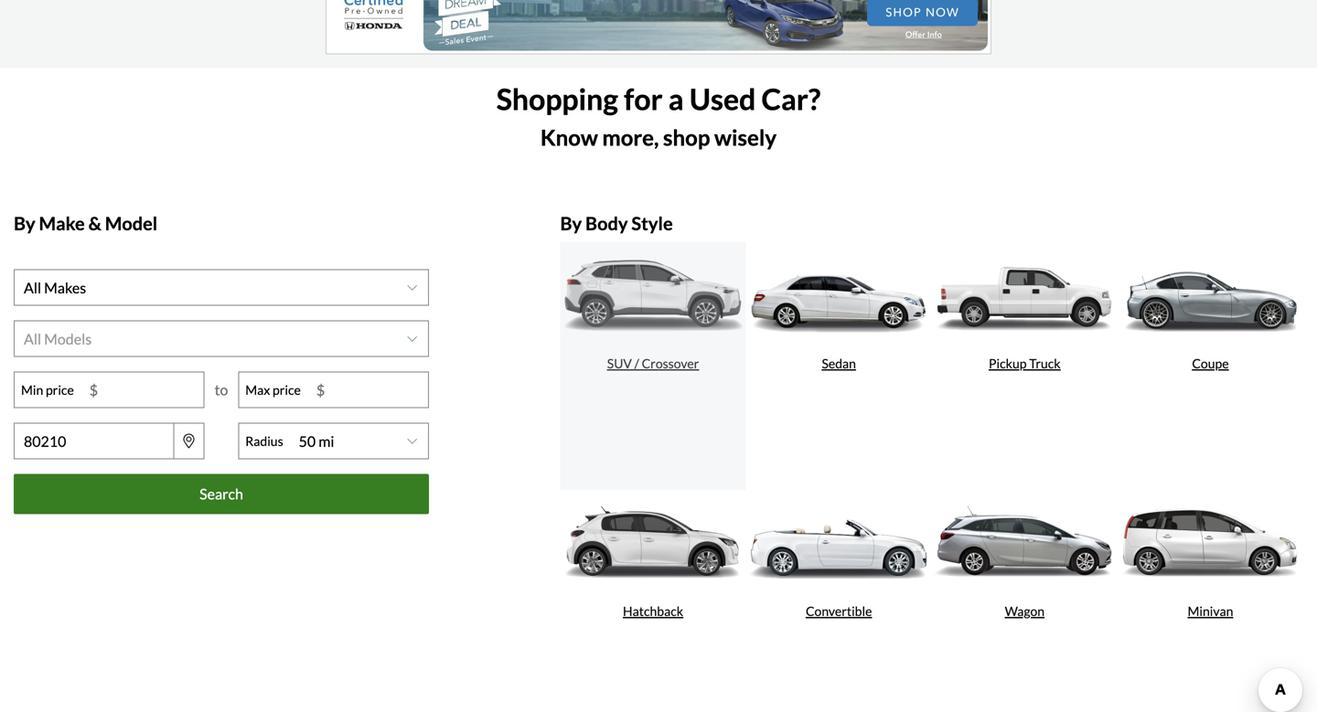Task type: vqa. For each thing, say whether or not it's contained in the screenshot.
for
yes



Task type: describe. For each thing, give the bounding box(es) containing it.
chevron down image
[[408, 282, 417, 293]]

wagon body style image
[[932, 490, 1118, 595]]

by body style
[[560, 213, 673, 235]]

Min price number field
[[80, 373, 204, 408]]

sedan
[[822, 356, 856, 371]]

1 chevron down image from the top
[[408, 334, 417, 345]]

pickup truck
[[989, 356, 1061, 371]]

suv / crossover body style image
[[560, 242, 746, 347]]

search
[[200, 485, 243, 503]]

coupe
[[1192, 356, 1229, 371]]

crossover
[[642, 356, 699, 371]]

shopping for a used car? know more, shop wisely
[[496, 81, 821, 150]]

suv / crossover link
[[560, 242, 746, 490]]

&
[[88, 213, 101, 235]]

shopping
[[496, 81, 618, 117]]

min
[[21, 383, 43, 398]]

max price
[[245, 383, 301, 398]]

sedan body style image
[[746, 242, 932, 347]]

used
[[689, 81, 756, 117]]

find my location image
[[184, 434, 195, 449]]

hatchback
[[623, 604, 683, 619]]

by for by body style
[[560, 213, 582, 235]]

wagon
[[1005, 604, 1045, 619]]

suv / crossover
[[607, 356, 699, 371]]

coupe link
[[1118, 242, 1303, 490]]

radius
[[245, 434, 283, 449]]

coupe body style image
[[1118, 242, 1303, 347]]

a
[[668, 81, 684, 117]]

convertible body style image
[[746, 490, 932, 595]]

truck
[[1029, 356, 1061, 371]]



Task type: locate. For each thing, give the bounding box(es) containing it.
1 horizontal spatial by
[[560, 213, 582, 235]]

shop
[[663, 124, 710, 150]]

by left the make
[[14, 213, 35, 235]]

wisely
[[714, 124, 777, 150]]

Max price number field
[[307, 373, 428, 408]]

price for min price
[[46, 383, 74, 398]]

price for max price
[[273, 383, 301, 398]]

minivan
[[1188, 604, 1233, 619]]

0 horizontal spatial price
[[46, 383, 74, 398]]

by left 'body'
[[560, 213, 582, 235]]

for
[[624, 81, 663, 117]]

know
[[540, 124, 598, 150]]

price right min
[[46, 383, 74, 398]]

advertisement region
[[326, 0, 992, 54]]

by make & model
[[14, 213, 158, 235]]

1 by from the left
[[14, 213, 35, 235]]

convertible link
[[746, 490, 932, 713]]

model
[[105, 213, 158, 235]]

make
[[39, 213, 85, 235]]

max
[[245, 383, 270, 398]]

2 chevron down image from the top
[[408, 436, 417, 447]]

price right "max"
[[273, 383, 301, 398]]

wagon link
[[932, 490, 1118, 713]]

chevron down image down the max price 'number field'
[[408, 436, 417, 447]]

body
[[585, 213, 628, 235]]

pickup truck link
[[932, 242, 1118, 490]]

sedan link
[[746, 242, 932, 490]]

1 vertical spatial chevron down image
[[408, 436, 417, 447]]

search button
[[14, 474, 429, 515]]

by for by make & model
[[14, 213, 35, 235]]

chevron down image
[[408, 334, 417, 345], [408, 436, 417, 447]]

min price
[[21, 383, 74, 398]]

minivan body style image
[[1118, 490, 1303, 595]]

/
[[635, 356, 639, 371]]

chevron down image down chevron down image
[[408, 334, 417, 345]]

price
[[46, 383, 74, 398], [273, 383, 301, 398]]

hatchback body style image
[[560, 490, 746, 595]]

1 price from the left
[[46, 383, 74, 398]]

pickup
[[989, 356, 1027, 371]]

minivan link
[[1118, 490, 1303, 713]]

Zip Code telephone field
[[14, 423, 174, 460]]

1 horizontal spatial price
[[273, 383, 301, 398]]

hatchback link
[[560, 490, 746, 713]]

style
[[632, 213, 673, 235]]

2 price from the left
[[273, 383, 301, 398]]

0 vertical spatial chevron down image
[[408, 334, 417, 345]]

to
[[215, 381, 228, 399]]

more,
[[602, 124, 659, 150]]

2 by from the left
[[560, 213, 582, 235]]

pickup truck body style image
[[932, 242, 1118, 347]]

suv
[[607, 356, 632, 371]]

0 horizontal spatial by
[[14, 213, 35, 235]]

convertible
[[806, 604, 872, 619]]

by
[[14, 213, 35, 235], [560, 213, 582, 235]]

car?
[[762, 81, 821, 117]]



